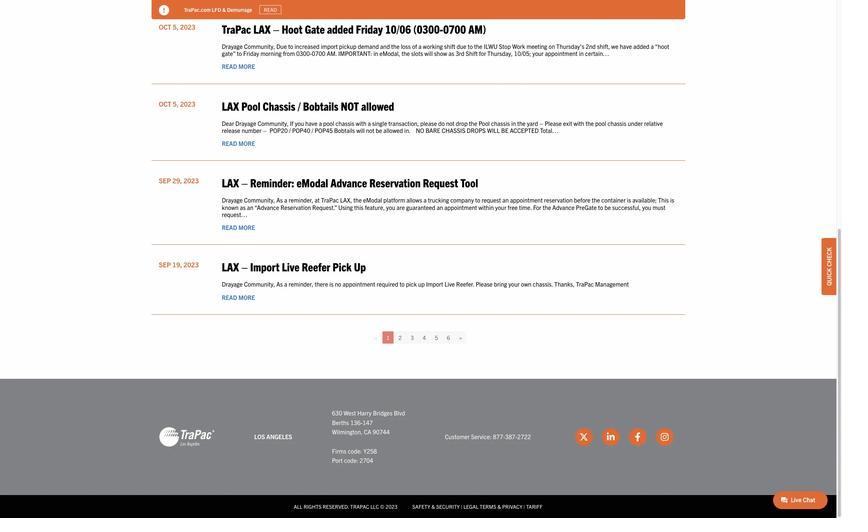 Task type: describe. For each thing, give the bounding box(es) containing it.
under
[[628, 120, 643, 127]]

read more for lax – reminder: emodal advance reservation request tool
[[222, 224, 255, 231]]

customer service: 877-387-2722
[[445, 434, 531, 441]]

be inside drayage community, as a reminder, at trapac lax, the emodal platform allows a trucking company to request an appointment reservation before the container is available; this is known as an "advance reservation request." using this feature, you are guaranteed an appointment within your free time. for the advance pregate to be successful, you must request…
[[605, 204, 611, 211]]

are
[[397, 204, 405, 211]]

service:
[[471, 434, 492, 441]]

0 horizontal spatial in
[[374, 50, 379, 57]]

solid image
[[159, 5, 169, 16]]

using
[[339, 204, 353, 211]]

emodal inside drayage community, as a reminder, at trapac lax, the emodal platform allows a trucking company to request an appointment reservation before the container is available; this is known as an "advance reservation request." using this feature, you are guaranteed an appointment within your free time. for the advance pregate to be successful, you must request…
[[363, 197, 382, 204]]

lax for reminder:
[[222, 176, 239, 190]]

be inside dear drayage community, if you have a pool chassis with a single transaction, please do not drop the pool chassis in the yard – please exit with the pool chassis under relative release number –  pop20 / pop40 / pop45 bobtails will not be allowed in.    no bare chassis drops will be accepted total…
[[376, 127, 382, 134]]

tariff
[[527, 504, 543, 511]]

the left ilwu
[[474, 43, 483, 50]]

morning
[[261, 50, 282, 57]]

import
[[321, 43, 338, 50]]

legal
[[464, 504, 479, 511]]

is inside lax – import live reefer pick up article
[[330, 281, 334, 288]]

2 | from the left
[[524, 504, 525, 511]]

lax – import live reefer pick up
[[222, 260, 366, 274]]

time.
[[519, 204, 532, 211]]

chassis
[[263, 98, 296, 113]]

pop45
[[315, 127, 333, 134]]

due
[[277, 43, 287, 50]]

thursday's
[[557, 43, 585, 50]]

5, for trapac lax – hoot gate added friday 10/06 (0300-0700 am)
[[173, 23, 179, 31]]

appointment inside lax – import live reefer pick up article
[[343, 281, 376, 288]]

angeles
[[267, 434, 292, 441]]

lax – reminder: emodal advance reservation request tool article
[[152, 169, 686, 245]]

release
[[222, 127, 240, 134]]

2 link
[[395, 332, 406, 344]]

as inside drayage community, due to increased import pickup demand and the loss of a working shift due to the ilwu stop work meeting on thursday's 2nd shift, we have added a "hoot gate" to friday morning from 0300-0700 am. important: in emodal, the slots will show as 3rd shift for thursday, 10/05; your appointment in certain…
[[449, 50, 455, 57]]

4
[[423, 335, 426, 342]]

1 horizontal spatial an
[[437, 204, 443, 211]]

community, for import
[[244, 281, 275, 288]]

2 horizontal spatial an
[[503, 197, 509, 204]]

y258
[[364, 448, 377, 455]]

port
[[332, 457, 343, 465]]

total…
[[540, 127, 559, 134]]

oct 5, 2023 for lax pool chassis / bobtails not allowed
[[159, 100, 196, 108]]

transaction,
[[389, 120, 419, 127]]

drop
[[456, 120, 468, 127]]

lax – reminder: emodal advance reservation request tool
[[222, 176, 479, 190]]

all
[[294, 504, 303, 511]]

will
[[487, 127, 500, 134]]

2023 for trapac lax – hoot gate added friday 10/06 (0300-0700 am)
[[180, 23, 196, 31]]

due
[[457, 43, 467, 50]]

2 horizontal spatial &
[[498, 504, 501, 511]]

added inside drayage community, due to increased import pickup demand and the loss of a working shift due to the ilwu stop work meeting on thursday's 2nd shift, we have added a "hoot gate" to friday morning from 0300-0700 am. important: in emodal, the slots will show as 3rd shift for thursday, 10/05; your appointment in certain…
[[634, 43, 650, 50]]

tool
[[461, 176, 479, 190]]

drayage inside dear drayage community, if you have a pool chassis with a single transaction, please do not drop the pool chassis in the yard – please exit with the pool chassis under relative release number –  pop20 / pop40 / pop45 bobtails will not be allowed in.    no bare chassis drops will be accepted total…
[[236, 120, 256, 127]]

have inside dear drayage community, if you have a pool chassis with a single transaction, please do not drop the pool chassis in the yard – please exit with the pool chassis under relative release number –  pop20 / pop40 / pop45 bobtails will not be allowed in.    no bare chassis drops will be accepted total…
[[306, 120, 318, 127]]

0 horizontal spatial /
[[289, 127, 291, 134]]

if
[[290, 120, 294, 127]]

certain…
[[585, 50, 610, 57]]

0 horizontal spatial added
[[327, 21, 354, 36]]

have inside drayage community, due to increased import pickup demand and the loss of a working shift due to the ilwu stop work meeting on thursday's 2nd shift, we have added a "hoot gate" to friday morning from 0300-0700 am. important: in emodal, the slots will show as 3rd shift for thursday, 10/05; your appointment in certain…
[[620, 43, 632, 50]]

1 horizontal spatial 0700
[[444, 21, 466, 36]]

quick check
[[826, 248, 833, 286]]

0 vertical spatial pool
[[242, 98, 261, 113]]

more for chassis
[[239, 140, 255, 147]]

a right pop40
[[319, 120, 322, 127]]

2
[[399, 335, 402, 342]]

community, for –
[[244, 43, 275, 50]]

0 horizontal spatial not
[[366, 127, 375, 134]]

lax – import live reefer pick up article
[[152, 253, 686, 315]]

2 horizontal spatial is
[[671, 197, 675, 204]]

read for –
[[222, 63, 237, 70]]

you inside dear drayage community, if you have a pool chassis with a single transaction, please do not drop the pool chassis in the yard – please exit with the pool chassis under relative release number –  pop20 / pop40 / pop45 bobtails will not be allowed in.    no bare chassis drops will be accepted total…
[[295, 120, 304, 127]]

as for reminder:
[[277, 197, 283, 204]]

the right for
[[543, 204, 551, 211]]

1 horizontal spatial import
[[426, 281, 444, 288]]

90744
[[373, 429, 390, 436]]

19,
[[173, 261, 182, 269]]

(0300-
[[414, 21, 444, 36]]

0 vertical spatial live
[[282, 260, 300, 274]]

lax for chassis
[[222, 98, 239, 113]]

trapac.com
[[184, 6, 211, 13]]

read more for lax pool chassis / bobtails not allowed
[[222, 140, 255, 147]]

los angeles image
[[159, 427, 215, 448]]

emodal,
[[380, 50, 401, 57]]

los
[[254, 434, 265, 441]]

0 vertical spatial friday
[[356, 21, 383, 36]]

firms code:  y258 port code:  2704
[[332, 448, 377, 465]]

please inside lax – import live reefer pick up article
[[476, 281, 493, 288]]

2023 for lax – reminder: emodal advance reservation request tool
[[184, 177, 199, 185]]

– inside dear drayage community, if you have a pool chassis with a single transaction, please do not drop the pool chassis in the yard – please exit with the pool chassis under relative release number –  pop20 / pop40 / pop45 bobtails will not be allowed in.    no bare chassis drops will be accepted total…
[[540, 120, 544, 127]]

read more for trapac lax – hoot gate added friday 10/06 (0300-0700 am)
[[222, 63, 255, 70]]

reefer
[[302, 260, 331, 274]]

the left of
[[402, 50, 410, 57]]

request…
[[222, 211, 248, 218]]

as for import
[[277, 281, 283, 288]]

yard
[[527, 120, 538, 127]]

more for –
[[239, 63, 255, 70]]

legal terms & privacy link
[[464, 504, 523, 511]]

known
[[222, 204, 239, 211]]

rights
[[304, 504, 322, 511]]

a left single
[[368, 120, 371, 127]]

bobtails inside dear drayage community, if you have a pool chassis with a single transaction, please do not drop the pool chassis in the yard – please exit with the pool chassis under relative release number –  pop20 / pop40 / pop45 bobtails will not be allowed in.    no bare chassis drops will be accepted total…
[[334, 127, 355, 134]]

thanks,
[[555, 281, 575, 288]]

«
[[375, 335, 378, 342]]

10/05;
[[515, 50, 531, 57]]

own
[[521, 281, 532, 288]]

request
[[482, 197, 501, 204]]

reservation inside drayage community, as a reminder, at trapac lax, the emodal platform allows a trucking company to request an appointment reservation before the container is available; this is known as an "advance reservation request." using this feature, you are guaranteed an appointment within your free time. for the advance pregate to be successful, you must request…
[[281, 204, 311, 211]]

1 vertical spatial code:
[[344, 457, 359, 465]]

company
[[451, 197, 474, 204]]

terms
[[480, 504, 497, 511]]

los angeles
[[254, 434, 292, 441]]

your inside lax – import live reefer pick up article
[[509, 281, 520, 288]]

platform
[[384, 197, 405, 204]]

the right drop
[[469, 120, 478, 127]]

appointment left within
[[445, 204, 477, 211]]

trapac inside article
[[222, 21, 251, 36]]

there
[[315, 281, 328, 288]]

demurrage
[[227, 6, 252, 13]]

trapac
[[351, 504, 370, 511]]

am.
[[327, 50, 337, 57]]

pick
[[406, 281, 417, 288]]

pool inside dear drayage community, if you have a pool chassis with a single transaction, please do not drop the pool chassis in the yard – please exit with the pool chassis under relative release number –  pop20 / pop40 / pop45 bobtails will not be allowed in.    no bare chassis drops will be accepted total…
[[479, 120, 490, 127]]

2 horizontal spatial you
[[643, 204, 652, 211]]

at
[[315, 197, 320, 204]]

»
[[459, 335, 462, 342]]

reminder, for live
[[289, 281, 314, 288]]

1 | from the left
[[461, 504, 463, 511]]

quick check link
[[822, 238, 837, 295]]

read more link for lax – import live reefer pick up
[[222, 294, 255, 301]]

the left 'yard'
[[518, 120, 526, 127]]

1 horizontal spatial live
[[445, 281, 455, 288]]

2023 for lax – import live reefer pick up
[[184, 261, 199, 269]]

dear drayage community, if you have a pool chassis with a single transaction, please do not drop the pool chassis in the yard – please exit with the pool chassis under relative release number –  pop20 / pop40 / pop45 bobtails will not be allowed in.    no bare chassis drops will be accepted total…
[[222, 120, 663, 134]]

4 link
[[419, 332, 430, 344]]

berths
[[332, 419, 349, 427]]

reminder:
[[250, 176, 294, 190]]

2 pool from the left
[[596, 120, 607, 127]]

blvd
[[394, 410, 405, 417]]

community, for reminder:
[[244, 197, 275, 204]]

will inside dear drayage community, if you have a pool chassis with a single transaction, please do not drop the pool chassis in the yard – please exit with the pool chassis under relative release number –  pop20 / pop40 / pop45 bobtails will not be allowed in.    no bare chassis drops will be accepted total…
[[357, 127, 365, 134]]

pick
[[333, 260, 352, 274]]

136-
[[351, 419, 363, 427]]

1 link
[[383, 332, 394, 344]]

read for chassis
[[222, 140, 237, 147]]

chassis.
[[533, 281, 553, 288]]

more for reminder:
[[239, 224, 255, 231]]

387-
[[506, 434, 518, 441]]

available;
[[633, 197, 657, 204]]

oct for lax pool chassis / bobtails not allowed
[[159, 100, 171, 108]]

hoot
[[282, 21, 303, 36]]

0 vertical spatial code:
[[348, 448, 362, 455]]

2 horizontal spatial /
[[312, 127, 314, 134]]

required
[[377, 281, 399, 288]]

for
[[534, 204, 542, 211]]



Task type: vqa. For each thing, say whether or not it's contained in the screenshot.
top "Type"
no



Task type: locate. For each thing, give the bounding box(es) containing it.
shift,
[[598, 43, 610, 50]]

read more link for lax pool chassis / bobtails not allowed
[[222, 140, 255, 147]]

1 vertical spatial trapac
[[321, 197, 339, 204]]

0 horizontal spatial with
[[356, 120, 367, 127]]

3 read more from the top
[[222, 224, 255, 231]]

0 horizontal spatial pool
[[242, 98, 261, 113]]

gate"
[[222, 50, 236, 57]]

in left 2nd
[[579, 50, 584, 57]]

bobtails up pop45 at top left
[[303, 98, 339, 113]]

0 vertical spatial bobtails
[[303, 98, 339, 113]]

no
[[335, 281, 342, 288]]

oct inside trapac lax – hoot gate added friday 10/06 (0300-0700 am) article
[[159, 23, 171, 31]]

pool up number
[[242, 98, 261, 113]]

bridges
[[373, 410, 393, 417]]

pool right exit
[[596, 120, 607, 127]]

emodal
[[297, 176, 328, 190], [363, 197, 382, 204]]

pickup
[[339, 43, 357, 50]]

read inside lax pool chassis / bobtails not allowed article
[[222, 140, 237, 147]]

& right terms
[[498, 504, 501, 511]]

3 chassis from the left
[[608, 120, 627, 127]]

2 read more link from the top
[[222, 140, 255, 147]]

read inside trapac lax – hoot gate added friday 10/06 (0300-0700 am) article
[[222, 63, 237, 70]]

read more link for lax – reminder: emodal advance reservation request tool
[[222, 224, 255, 231]]

2 vertical spatial your
[[509, 281, 520, 288]]

your right 10/05; on the top of the page
[[533, 50, 544, 57]]

trapac.com lfd & demurrage
[[184, 6, 252, 13]]

/ right chassis
[[298, 98, 301, 113]]

drayage inside drayage community, due to increased import pickup demand and the loss of a working shift due to the ilwu stop work meeting on thursday's 2nd shift, we have added a "hoot gate" to friday morning from 0300-0700 am. important: in emodal, the slots will show as 3rd shift for thursday, 10/05; your appointment in certain…
[[222, 43, 243, 50]]

your left free
[[496, 204, 507, 211]]

lfd
[[212, 6, 221, 13]]

/ left pop40
[[289, 127, 291, 134]]

0 horizontal spatial import
[[250, 260, 280, 274]]

work
[[513, 43, 526, 50]]

1 horizontal spatial is
[[628, 197, 632, 204]]

live left reefer.
[[445, 281, 455, 288]]

read inside lax – reminder: emodal advance reservation request tool article
[[222, 224, 237, 231]]

live left reefer
[[282, 260, 300, 274]]

loss
[[401, 43, 411, 50]]

more inside lax – import live reefer pick up article
[[239, 294, 255, 301]]

1 read more from the top
[[222, 63, 255, 70]]

within
[[479, 204, 494, 211]]

0 horizontal spatial advance
[[331, 176, 367, 190]]

2 oct from the top
[[159, 100, 171, 108]]

1 horizontal spatial not
[[446, 120, 455, 127]]

0 vertical spatial 5,
[[173, 23, 179, 31]]

lax for import
[[222, 260, 239, 274]]

reservation left at on the top
[[281, 204, 311, 211]]

drayage for lax – import live reefer pick up
[[222, 281, 243, 288]]

the right before
[[592, 197, 601, 204]]

bare
[[426, 127, 441, 134]]

1 vertical spatial emodal
[[363, 197, 382, 204]]

you left must
[[643, 204, 652, 211]]

sep left 19,
[[159, 261, 171, 269]]

reservation
[[545, 197, 573, 204]]

reminder, inside lax – import live reefer pick up article
[[289, 281, 314, 288]]

0 vertical spatial oct 5, 2023
[[159, 23, 196, 31]]

trapac lax – hoot gate added friday 10/06 (0300-0700 am)
[[222, 21, 487, 36]]

code: right port
[[344, 457, 359, 465]]

1 horizontal spatial have
[[620, 43, 632, 50]]

an right guaranteed
[[437, 204, 443, 211]]

1 vertical spatial oct
[[159, 100, 171, 108]]

drayage inside lax – import live reefer pick up article
[[222, 281, 243, 288]]

2 with from the left
[[574, 120, 585, 127]]

1 vertical spatial please
[[476, 281, 493, 288]]

1 horizontal spatial your
[[509, 281, 520, 288]]

1 chassis from the left
[[336, 120, 355, 127]]

chassis
[[336, 120, 355, 127], [491, 120, 510, 127], [608, 120, 627, 127]]

0 horizontal spatial live
[[282, 260, 300, 274]]

1 vertical spatial import
[[426, 281, 444, 288]]

on
[[549, 43, 555, 50]]

trapac down demurrage
[[222, 21, 251, 36]]

& right lfd
[[222, 6, 226, 13]]

check
[[826, 248, 833, 267]]

0 vertical spatial advance
[[331, 176, 367, 190]]

1 horizontal spatial friday
[[356, 21, 383, 36]]

allowed left no
[[384, 127, 403, 134]]

request."
[[313, 204, 337, 211]]

1 vertical spatial have
[[306, 120, 318, 127]]

1 horizontal spatial with
[[574, 120, 585, 127]]

0 vertical spatial oct
[[159, 23, 171, 31]]

be
[[376, 127, 382, 134], [605, 204, 611, 211]]

the right exit
[[586, 120, 594, 127]]

as inside lax – import live reefer pick up article
[[277, 281, 283, 288]]

| left tariff
[[524, 504, 525, 511]]

more inside lax – reminder: emodal advance reservation request tool article
[[239, 224, 255, 231]]

footer containing 630 west harry bridges blvd
[[0, 380, 837, 519]]

1 horizontal spatial be
[[605, 204, 611, 211]]

4 read more from the top
[[222, 294, 255, 301]]

as left 3rd
[[449, 50, 455, 57]]

read more link for trapac lax – hoot gate added friday 10/06 (0300-0700 am)
[[222, 63, 255, 70]]

2722
[[518, 434, 531, 441]]

free
[[508, 204, 518, 211]]

trapac right thanks,
[[576, 281, 594, 288]]

appointment left 2nd
[[545, 50, 578, 57]]

2 read more from the top
[[222, 140, 255, 147]]

1 horizontal spatial emodal
[[363, 197, 382, 204]]

community, inside dear drayage community, if you have a pool chassis with a single transaction, please do not drop the pool chassis in the yard – please exit with the pool chassis under relative release number –  pop20 / pop40 / pop45 bobtails will not be allowed in.    no bare chassis drops will be accepted total…
[[258, 120, 289, 127]]

0 vertical spatial added
[[327, 21, 354, 36]]

drops
[[467, 127, 486, 134]]

appointment inside drayage community, due to increased import pickup demand and the loss of a working shift due to the ilwu stop work meeting on thursday's 2nd shift, we have added a "hoot gate" to friday morning from 0300-0700 am. important: in emodal, the slots will show as 3rd shift for thursday, 10/05; your appointment in certain…
[[545, 50, 578, 57]]

to inside lax – import live reefer pick up article
[[400, 281, 405, 288]]

0 horizontal spatial is
[[330, 281, 334, 288]]

lax inside article
[[222, 98, 239, 113]]

2 oct 5, 2023 from the top
[[159, 100, 196, 108]]

sep inside lax – import live reefer pick up article
[[159, 261, 171, 269]]

the right and on the top left of page
[[392, 43, 400, 50]]

bobtails
[[303, 98, 339, 113], [334, 127, 355, 134]]

as down lax – import live reefer pick up
[[277, 281, 283, 288]]

is
[[628, 197, 632, 204], [671, 197, 675, 204], [330, 281, 334, 288]]

oct 5, 2023
[[159, 23, 196, 31], [159, 100, 196, 108]]

0 horizontal spatial trapac
[[222, 21, 251, 36]]

1 vertical spatial reminder,
[[289, 281, 314, 288]]

will right slots
[[425, 50, 433, 57]]

community, inside lax – import live reefer pick up article
[[244, 281, 275, 288]]

an
[[503, 197, 509, 204], [247, 204, 254, 211], [437, 204, 443, 211]]

a right "advance
[[284, 197, 287, 204]]

2 vertical spatial trapac
[[576, 281, 594, 288]]

1 horizontal spatial chassis
[[491, 120, 510, 127]]

sep left 29,
[[159, 177, 171, 185]]

0 vertical spatial trapac
[[222, 21, 251, 36]]

and
[[380, 43, 390, 50]]

chassis right drops
[[491, 120, 510, 127]]

4 more from the top
[[239, 294, 255, 301]]

be left transaction,
[[376, 127, 382, 134]]

your
[[533, 50, 544, 57], [496, 204, 507, 211], [509, 281, 520, 288]]

code: up the 2704
[[348, 448, 362, 455]]

more inside lax pool chassis / bobtails not allowed article
[[239, 140, 255, 147]]

2 horizontal spatial trapac
[[576, 281, 594, 288]]

6
[[447, 335, 450, 342]]

3 more from the top
[[239, 224, 255, 231]]

read for import
[[222, 294, 237, 301]]

5 link
[[431, 332, 442, 344]]

3 read more link from the top
[[222, 224, 255, 231]]

2023 for lax pool chassis / bobtails not allowed
[[180, 100, 196, 108]]

2 chassis from the left
[[491, 120, 510, 127]]

am)
[[469, 21, 487, 36]]

2704
[[360, 457, 374, 465]]

reefer.
[[457, 281, 475, 288]]

added
[[327, 21, 354, 36], [634, 43, 650, 50]]

1 more from the top
[[239, 63, 255, 70]]

2023 inside trapac lax – hoot gate added friday 10/06 (0300-0700 am) article
[[180, 23, 196, 31]]

will
[[425, 50, 433, 57], [357, 127, 365, 134]]

added left '"hoot'
[[634, 43, 650, 50]]

will left single
[[357, 127, 365, 134]]

1 5, from the top
[[173, 23, 179, 31]]

0 horizontal spatial &
[[222, 6, 226, 13]]

you left are
[[386, 204, 396, 211]]

reservation up the platform
[[370, 176, 421, 190]]

0 vertical spatial please
[[545, 120, 562, 127]]

chassis left under
[[608, 120, 627, 127]]

pool left be
[[479, 120, 490, 127]]

article
[[152, 0, 686, 7]]

2 horizontal spatial in
[[579, 50, 584, 57]]

|
[[461, 504, 463, 511], [524, 504, 525, 511]]

1 horizontal spatial |
[[524, 504, 525, 511]]

advance up lax,
[[331, 176, 367, 190]]

a
[[419, 43, 422, 50], [651, 43, 654, 50], [319, 120, 322, 127], [368, 120, 371, 127], [284, 197, 287, 204], [424, 197, 427, 204], [284, 281, 287, 288]]

1 horizontal spatial advance
[[553, 204, 575, 211]]

0 horizontal spatial reservation
[[281, 204, 311, 211]]

will inside drayage community, due to increased import pickup demand and the loss of a working shift due to the ilwu stop work meeting on thursday's 2nd shift, we have added a "hoot gate" to friday morning from 0300-0700 am. important: in emodal, the slots will show as 3rd shift for thursday, 10/05; your appointment in certain…
[[425, 50, 433, 57]]

not left transaction,
[[366, 127, 375, 134]]

read more inside trapac lax – hoot gate added friday 10/06 (0300-0700 am) article
[[222, 63, 255, 70]]

an left "advance
[[247, 204, 254, 211]]

reminder, left at on the top
[[289, 197, 314, 204]]

drayage community, due to increased import pickup demand and the loss of a working shift due to the ilwu stop work meeting on thursday's 2nd shift, we have added a "hoot gate" to friday morning from 0300-0700 am. important: in emodal, the slots will show as 3rd shift for thursday, 10/05; your appointment in certain…
[[222, 43, 670, 57]]

trapac right at on the top
[[321, 197, 339, 204]]

1 oct from the top
[[159, 23, 171, 31]]

read more link inside trapac lax – hoot gate added friday 10/06 (0300-0700 am) article
[[222, 63, 255, 70]]

0 horizontal spatial please
[[476, 281, 493, 288]]

2 sep from the top
[[159, 261, 171, 269]]

pregate
[[576, 204, 597, 211]]

1 vertical spatial allowed
[[384, 127, 403, 134]]

0 horizontal spatial have
[[306, 120, 318, 127]]

1 horizontal spatial pool
[[596, 120, 607, 127]]

630 west harry bridges blvd berths 136-147 wilmington, ca 90744
[[332, 410, 405, 436]]

allowed inside dear drayage community, if you have a pool chassis with a single transaction, please do not drop the pool chassis in the yard – please exit with the pool chassis under relative release number –  pop20 / pop40 / pop45 bobtails will not be allowed in.    no bare chassis drops will be accepted total…
[[384, 127, 403, 134]]

1 horizontal spatial you
[[386, 204, 396, 211]]

as down reminder:
[[277, 197, 283, 204]]

1 horizontal spatial will
[[425, 50, 433, 57]]

in right be
[[512, 120, 516, 127]]

please left exit
[[545, 120, 562, 127]]

oct 5, 2023 for trapac lax – hoot gate added friday 10/06 (0300-0700 am)
[[159, 23, 196, 31]]

0700 left am.
[[312, 50, 326, 57]]

0 vertical spatial sep
[[159, 177, 171, 185]]

0 horizontal spatial as
[[240, 204, 246, 211]]

0 vertical spatial as
[[277, 197, 283, 204]]

0700 up shift
[[444, 21, 466, 36]]

1 horizontal spatial &
[[432, 504, 435, 511]]

2 reminder, from the top
[[289, 281, 314, 288]]

sep for lax – reminder: emodal advance reservation request tool
[[159, 177, 171, 185]]

0 vertical spatial allowed
[[362, 98, 395, 113]]

you right if
[[295, 120, 304, 127]]

1 read more link from the top
[[222, 63, 255, 70]]

read for reminder:
[[222, 224, 237, 231]]

read
[[264, 6, 277, 13], [222, 63, 237, 70], [222, 140, 237, 147], [222, 224, 237, 231], [222, 294, 237, 301]]

1 vertical spatial as
[[240, 204, 246, 211]]

a down lax – import live reefer pick up
[[284, 281, 287, 288]]

a left '"hoot'
[[651, 43, 654, 50]]

stop
[[499, 43, 511, 50]]

as inside drayage community, as a reminder, at trapac lax, the emodal platform allows a trucking company to request an appointment reservation before the container is available; this is known as an "advance reservation request." using this feature, you are guaranteed an appointment within your free time. for the advance pregate to be successful, you must request…
[[277, 197, 283, 204]]

2023 inside lax – reminder: emodal advance reservation request tool article
[[184, 177, 199, 185]]

demand
[[358, 43, 379, 50]]

0 horizontal spatial be
[[376, 127, 382, 134]]

oct
[[159, 23, 171, 31], [159, 100, 171, 108]]

not right do
[[446, 120, 455, 127]]

allowed up single
[[362, 98, 395, 113]]

have down lax pool chassis / bobtails not allowed
[[306, 120, 318, 127]]

friday up demand at left
[[356, 21, 383, 36]]

0 vertical spatial import
[[250, 260, 280, 274]]

thursday,
[[488, 50, 513, 57]]

1 horizontal spatial /
[[298, 98, 301, 113]]

community, inside drayage community, due to increased import pickup demand and the loss of a working shift due to the ilwu stop work meeting on thursday's 2nd shift, we have added a "hoot gate" to friday morning from 0300-0700 am. important: in emodal, the slots will show as 3rd shift for thursday, 10/05; your appointment in certain…
[[244, 43, 275, 50]]

ca
[[364, 429, 372, 436]]

have right we
[[620, 43, 632, 50]]

1 sep from the top
[[159, 177, 171, 185]]

4 read more link from the top
[[222, 294, 255, 301]]

1 reminder, from the top
[[289, 197, 314, 204]]

0 horizontal spatial you
[[295, 120, 304, 127]]

5, for lax pool chassis / bobtails not allowed
[[173, 100, 179, 108]]

1 vertical spatial 5,
[[173, 100, 179, 108]]

1 oct 5, 2023 from the top
[[159, 23, 196, 31]]

as
[[449, 50, 455, 57], [240, 204, 246, 211]]

2023 inside lax pool chassis / bobtails not allowed article
[[180, 100, 196, 108]]

to
[[288, 43, 293, 50], [468, 43, 473, 50], [237, 50, 242, 57], [476, 197, 481, 204], [599, 204, 604, 211], [400, 281, 405, 288]]

0 horizontal spatial pool
[[323, 120, 334, 127]]

advance left pregate
[[553, 204, 575, 211]]

oct for trapac lax – hoot gate added friday 10/06 (0300-0700 am)
[[159, 23, 171, 31]]

2 5, from the top
[[173, 100, 179, 108]]

reminder,
[[289, 197, 314, 204], [289, 281, 314, 288]]

sep
[[159, 177, 171, 185], [159, 261, 171, 269]]

©
[[381, 504, 385, 511]]

1 horizontal spatial pool
[[479, 120, 490, 127]]

is right container
[[628, 197, 632, 204]]

gate
[[305, 21, 325, 36]]

lax pool chassis / bobtails not allowed
[[222, 98, 395, 113]]

drayage inside drayage community, as a reminder, at trapac lax, the emodal platform allows a trucking company to request an appointment reservation before the container is available; this is known as an "advance reservation request." using this feature, you are guaranteed an appointment within your free time. for the advance pregate to be successful, you must request…
[[222, 197, 243, 204]]

trapac lax – hoot gate added friday 10/06 (0300-0700 am) article
[[152, 14, 686, 84]]

drayage for lax – reminder: emodal advance reservation request tool
[[222, 197, 243, 204]]

read more inside lax pool chassis / bobtails not allowed article
[[222, 140, 255, 147]]

2023 inside lax – import live reefer pick up article
[[184, 261, 199, 269]]

as right known
[[240, 204, 246, 211]]

in inside dear drayage community, if you have a pool chassis with a single transaction, please do not drop the pool chassis in the yard – please exit with the pool chassis under relative release number –  pop20 / pop40 / pop45 bobtails will not be allowed in.    no bare chassis drops will be accepted total…
[[512, 120, 516, 127]]

sep inside lax – reminder: emodal advance reservation request tool article
[[159, 177, 171, 185]]

a right of
[[419, 43, 422, 50]]

in left and on the top left of page
[[374, 50, 379, 57]]

0 vertical spatial reminder,
[[289, 197, 314, 204]]

drayage for trapac lax – hoot gate added friday 10/06 (0300-0700 am)
[[222, 43, 243, 50]]

1 vertical spatial will
[[357, 127, 365, 134]]

| left legal
[[461, 504, 463, 511]]

read more link inside lax pool chassis / bobtails not allowed article
[[222, 140, 255, 147]]

emodal up at on the top
[[297, 176, 328, 190]]

accepted
[[510, 127, 539, 134]]

relative
[[645, 120, 663, 127]]

sep for lax – import live reefer pick up
[[159, 261, 171, 269]]

1 vertical spatial oct 5, 2023
[[159, 100, 196, 108]]

for
[[479, 50, 486, 57]]

1 horizontal spatial reservation
[[370, 176, 421, 190]]

0 vertical spatial 0700
[[444, 21, 466, 36]]

1 vertical spatial be
[[605, 204, 611, 211]]

6 link
[[443, 332, 455, 344]]

read more for lax – import live reefer pick up
[[222, 294, 255, 301]]

lax pool chassis / bobtails not allowed article
[[152, 91, 686, 161]]

footer
[[0, 380, 837, 519]]

is right this
[[671, 197, 675, 204]]

the right lax,
[[354, 197, 362, 204]]

0 horizontal spatial |
[[461, 504, 463, 511]]

0 horizontal spatial an
[[247, 204, 254, 211]]

0 horizontal spatial emodal
[[297, 176, 328, 190]]

1 horizontal spatial trapac
[[321, 197, 339, 204]]

your inside drayage community, due to increased import pickup demand and the loss of a working shift due to the ilwu stop work meeting on thursday's 2nd shift, we have added a "hoot gate" to friday morning from 0300-0700 am. important: in emodal, the slots will show as 3rd shift for thursday, 10/05; your appointment in certain…
[[533, 50, 544, 57]]

0 horizontal spatial your
[[496, 204, 507, 211]]

you
[[295, 120, 304, 127], [386, 204, 396, 211], [643, 204, 652, 211]]

reminder, for emodal
[[289, 197, 314, 204]]

29,
[[173, 177, 182, 185]]

friday
[[356, 21, 383, 36], [243, 50, 259, 57]]

advance inside drayage community, as a reminder, at trapac lax, the emodal platform allows a trucking company to request an appointment reservation before the container is available; this is known as an "advance reservation request." using this feature, you are guaranteed an appointment within your free time. for the advance pregate to be successful, you must request…
[[553, 204, 575, 211]]

slots
[[412, 50, 423, 57]]

reservation
[[370, 176, 421, 190], [281, 204, 311, 211]]

0 horizontal spatial chassis
[[336, 120, 355, 127]]

read more inside lax – reminder: emodal advance reservation request tool article
[[222, 224, 255, 231]]

a right allows
[[424, 197, 427, 204]]

1 as from the top
[[277, 197, 283, 204]]

bobtails right pop45 at top left
[[334, 127, 355, 134]]

show
[[434, 50, 448, 57]]

1 with from the left
[[356, 120, 367, 127]]

0 horizontal spatial will
[[357, 127, 365, 134]]

0 vertical spatial as
[[449, 50, 455, 57]]

1 vertical spatial sep
[[159, 261, 171, 269]]

oct inside lax pool chassis / bobtails not allowed article
[[159, 100, 171, 108]]

all rights reserved. trapac llc © 2023
[[294, 504, 398, 511]]

llc
[[371, 504, 379, 511]]

with right exit
[[574, 120, 585, 127]]

2 horizontal spatial chassis
[[608, 120, 627, 127]]

« link
[[371, 332, 382, 344]]

1 vertical spatial your
[[496, 204, 507, 211]]

oct 5, 2023 inside trapac lax – hoot gate added friday 10/06 (0300-0700 am) article
[[159, 23, 196, 31]]

your left own
[[509, 281, 520, 288]]

0 vertical spatial be
[[376, 127, 382, 134]]

friday left morning
[[243, 50, 259, 57]]

drayage
[[222, 43, 243, 50], [236, 120, 256, 127], [222, 197, 243, 204], [222, 281, 243, 288]]

read more link inside lax – import live reefer pick up article
[[222, 294, 255, 301]]

1 horizontal spatial added
[[634, 43, 650, 50]]

appointment down the up
[[343, 281, 376, 288]]

read inside lax – import live reefer pick up article
[[222, 294, 237, 301]]

guaranteed
[[406, 204, 436, 211]]

2 more from the top
[[239, 140, 255, 147]]

& right safety at the bottom of the page
[[432, 504, 435, 511]]

1 pool from the left
[[323, 120, 334, 127]]

added up pickup
[[327, 21, 354, 36]]

pool down lax pool chassis / bobtails not allowed
[[323, 120, 334, 127]]

1 vertical spatial 0700
[[312, 50, 326, 57]]

more for import
[[239, 294, 255, 301]]

read more inside lax – import live reefer pick up article
[[222, 294, 255, 301]]

oct 5, 2023 inside lax pool chassis / bobtails not allowed article
[[159, 100, 196, 108]]

2 as from the top
[[277, 281, 283, 288]]

147
[[363, 419, 373, 427]]

safety & security | legal terms & privacy | tariff
[[413, 504, 543, 511]]

please
[[545, 120, 562, 127], [476, 281, 493, 288]]

tariff link
[[527, 504, 543, 511]]

with left single
[[356, 120, 367, 127]]

as inside drayage community, as a reminder, at trapac lax, the emodal platform allows a trucking company to request an appointment reservation before the container is available; this is known as an "advance reservation request." using this feature, you are guaranteed an appointment within your free time. for the advance pregate to be successful, you must request…
[[240, 204, 246, 211]]

sep 29, 2023
[[159, 177, 199, 185]]

0 vertical spatial emodal
[[297, 176, 328, 190]]

an right request
[[503, 197, 509, 204]]

drayage community, as a reminder, at trapac lax, the emodal platform allows a trucking company to request an appointment reservation before the container is available; this is known as an "advance reservation request." using this feature, you are guaranteed an appointment within your free time. for the advance pregate to be successful, you must request…
[[222, 197, 675, 218]]

0300-
[[296, 50, 312, 57]]

bring
[[494, 281, 507, 288]]

advance
[[331, 176, 367, 190], [553, 204, 575, 211]]

this
[[354, 204, 364, 211]]

1 vertical spatial reservation
[[281, 204, 311, 211]]

trapac inside drayage community, as a reminder, at trapac lax, the emodal platform allows a trucking company to request an appointment reservation before the container is available; this is known as an "advance reservation request." using this feature, you are guaranteed an appointment within your free time. for the advance pregate to be successful, you must request…
[[321, 197, 339, 204]]

"hoot
[[655, 43, 670, 50]]

chassis down not
[[336, 120, 355, 127]]

reminder, down lax – import live reefer pick up
[[289, 281, 314, 288]]

1 vertical spatial advance
[[553, 204, 575, 211]]

1 vertical spatial added
[[634, 43, 650, 50]]

2 horizontal spatial your
[[533, 50, 544, 57]]

your inside drayage community, as a reminder, at trapac lax, the emodal platform allows a trucking company to request an appointment reservation before the container is available; this is known as an "advance reservation request." using this feature, you are guaranteed an appointment within your free time. for the advance pregate to be successful, you must request…
[[496, 204, 507, 211]]

1 horizontal spatial as
[[449, 50, 455, 57]]

emodal left the platform
[[363, 197, 382, 204]]

0 vertical spatial reservation
[[370, 176, 421, 190]]

number
[[242, 127, 262, 134]]

appointment left 'reservation'
[[510, 197, 543, 204]]

1 vertical spatial as
[[277, 281, 283, 288]]

we
[[612, 43, 619, 50]]

up
[[418, 281, 425, 288]]

more inside trapac lax – hoot gate added friday 10/06 (0300-0700 am) article
[[239, 63, 255, 70]]

5, inside lax pool chassis / bobtails not allowed article
[[173, 100, 179, 108]]

wilmington,
[[332, 429, 363, 436]]

0 horizontal spatial friday
[[243, 50, 259, 57]]

successful,
[[613, 204, 641, 211]]

privacy
[[503, 504, 523, 511]]

friday inside drayage community, due to increased import pickup demand and the loss of a working shift due to the ilwu stop work meeting on thursday's 2nd shift, we have added a "hoot gate" to friday morning from 0300-0700 am. important: in emodal, the slots will show as 3rd shift for thursday, 10/05; your appointment in certain…
[[243, 50, 259, 57]]

0700 inside drayage community, due to increased import pickup demand and the loss of a working shift due to the ilwu stop work meeting on thursday's 2nd shift, we have added a "hoot gate" to friday morning from 0300-0700 am. important: in emodal, the slots will show as 3rd shift for thursday, 10/05; your appointment in certain…
[[312, 50, 326, 57]]

read more link inside lax – reminder: emodal advance reservation request tool article
[[222, 224, 255, 231]]

/ left pop45 at top left
[[312, 127, 314, 134]]

0 horizontal spatial 0700
[[312, 50, 326, 57]]

0 vertical spatial have
[[620, 43, 632, 50]]

community, inside drayage community, as a reminder, at trapac lax, the emodal platform allows a trucking company to request an appointment reservation before the container is available; this is known as an "advance reservation request." using this feature, you are guaranteed an appointment within your free time. for the advance pregate to be successful, you must request…
[[244, 197, 275, 204]]

please inside dear drayage community, if you have a pool chassis with a single transaction, please do not drop the pool chassis in the yard – please exit with the pool chassis under relative release number –  pop20 / pop40 / pop45 bobtails will not be allowed in.    no bare chassis drops will be accepted total…
[[545, 120, 562, 127]]

please left bring at the bottom of page
[[476, 281, 493, 288]]

ilwu
[[484, 43, 498, 50]]

2023 inside footer
[[386, 504, 398, 511]]

reminder, inside drayage community, as a reminder, at trapac lax, the emodal platform allows a trucking company to request an appointment reservation before the container is available; this is known as an "advance reservation request." using this feature, you are guaranteed an appointment within your free time. for the advance pregate to be successful, you must request…
[[289, 197, 314, 204]]

be left successful,
[[605, 204, 611, 211]]

trapac inside lax – import live reefer pick up article
[[576, 281, 594, 288]]

5, inside trapac lax – hoot gate added friday 10/06 (0300-0700 am) article
[[173, 23, 179, 31]]

is left no at the left
[[330, 281, 334, 288]]



